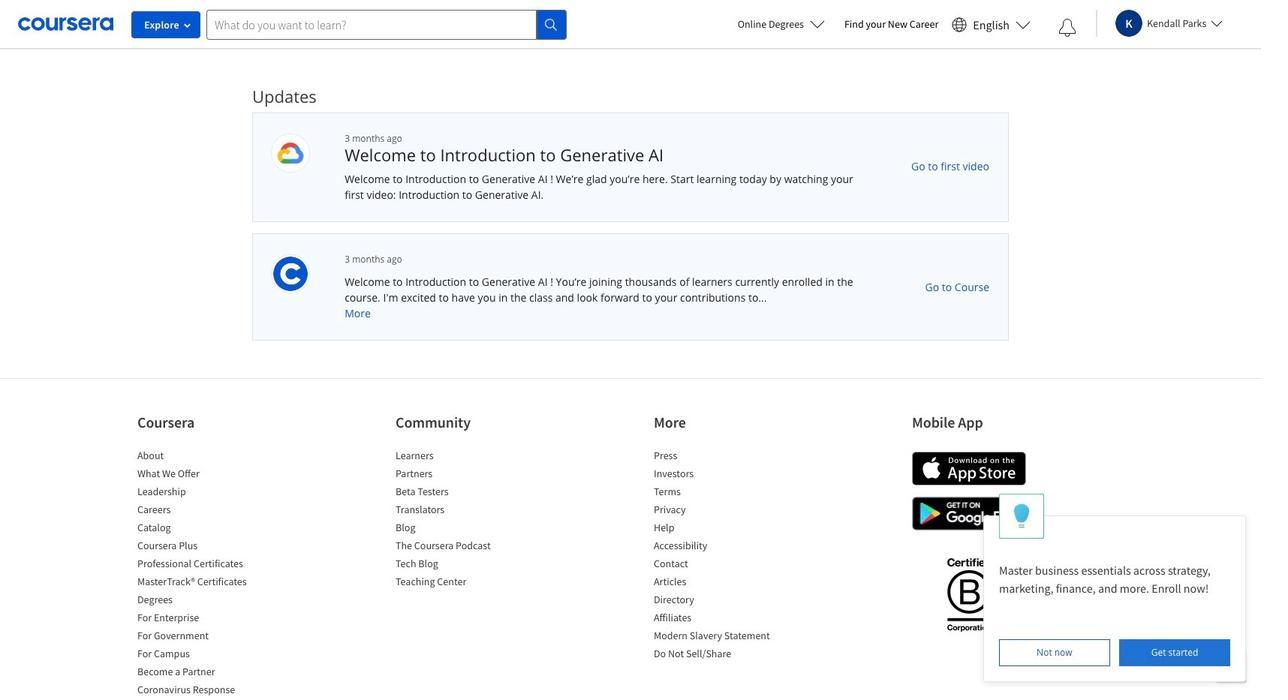 Task type: locate. For each thing, give the bounding box(es) containing it.
download on the app store image
[[912, 452, 1027, 486]]

0 horizontal spatial list
[[137, 448, 265, 698]]

alice element
[[984, 494, 1247, 683]]

help center image
[[1223, 659, 1241, 677]]

1 horizontal spatial list
[[396, 448, 523, 593]]

list item
[[137, 448, 265, 466], [396, 448, 523, 466], [654, 448, 782, 466], [137, 466, 265, 484], [396, 466, 523, 484], [654, 466, 782, 484], [137, 484, 265, 502], [396, 484, 523, 502], [654, 484, 782, 502], [137, 502, 265, 520], [396, 502, 523, 520], [654, 502, 782, 520], [137, 520, 265, 538], [396, 520, 523, 538], [654, 520, 782, 538], [137, 538, 265, 556], [396, 538, 523, 556], [654, 538, 782, 556], [137, 556, 265, 575], [396, 556, 523, 575], [654, 556, 782, 575], [137, 575, 265, 593], [396, 575, 523, 593], [654, 575, 782, 593], [137, 593, 265, 611], [654, 593, 782, 611], [137, 611, 265, 629], [654, 611, 782, 629], [137, 629, 265, 647], [654, 629, 782, 647], [137, 647, 265, 665], [654, 647, 782, 665], [137, 665, 265, 683], [137, 683, 265, 698]]

None search field
[[207, 9, 567, 39]]

list
[[137, 448, 265, 698], [396, 448, 523, 593], [654, 448, 782, 665]]

get it on google play image
[[912, 497, 1027, 531]]

2 horizontal spatial list
[[654, 448, 782, 665]]

2 list from the left
[[396, 448, 523, 593]]



Task type: vqa. For each thing, say whether or not it's contained in the screenshot.
radio item
no



Task type: describe. For each thing, give the bounding box(es) containing it.
3 list from the left
[[654, 448, 782, 665]]

logo of certified b corporation image
[[938, 550, 1000, 640]]

lightbulb tip image
[[1014, 504, 1030, 530]]

What do you want to learn? text field
[[207, 9, 537, 39]]

coursera image
[[18, 12, 113, 36]]

1 list from the left
[[137, 448, 265, 698]]



